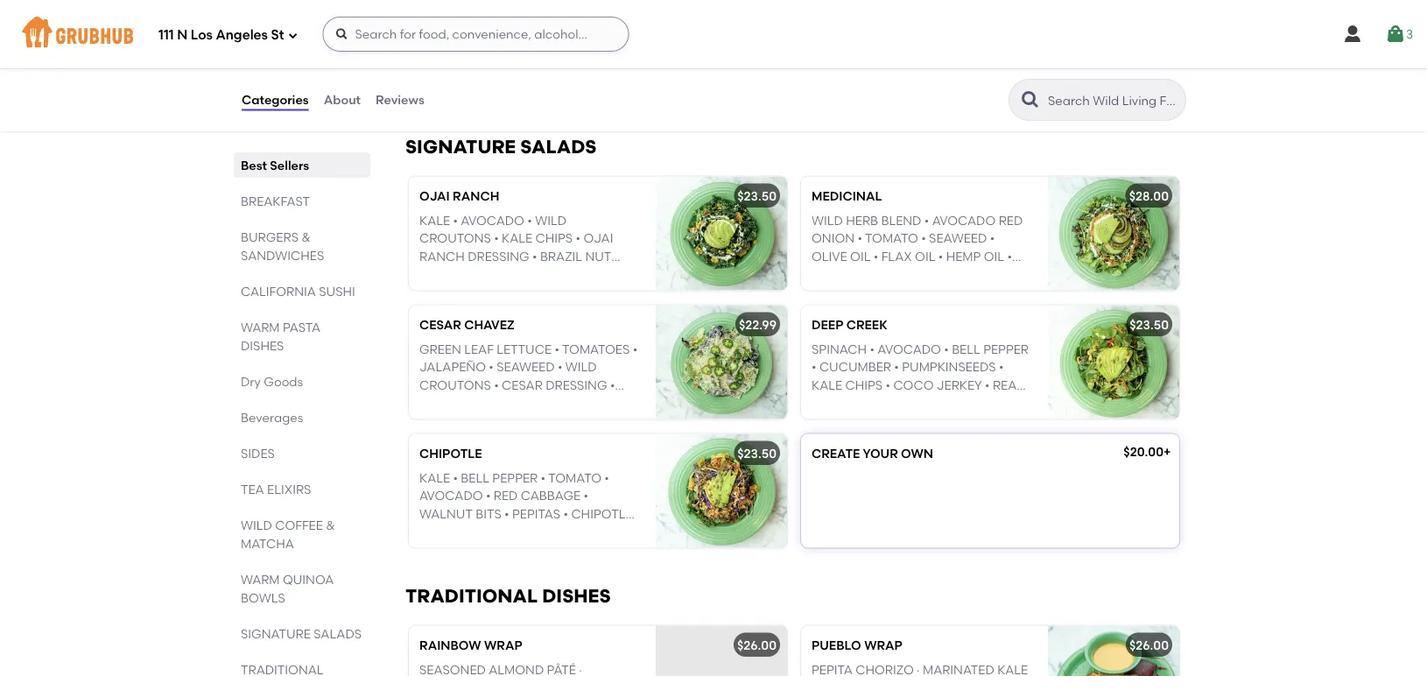 Task type: vqa. For each thing, say whether or not it's contained in the screenshot.
TOMATO inside KALE • BELL PEPPER • TOMATO • AVOCADO • RED CABBAGE • WALNUT BITS • PEPITAS • CHIPOTLE DRESSING
yes



Task type: locate. For each thing, give the bounding box(es) containing it.
$23.50
[[738, 188, 777, 203], [1130, 317, 1169, 332], [738, 446, 777, 461]]

1 vertical spatial &
[[326, 518, 335, 533]]

0 horizontal spatial red
[[494, 489, 518, 503]]

1 vertical spatial pepper
[[493, 471, 538, 486]]

chipotle down cabbage at the bottom left of page
[[571, 506, 633, 521]]

1 vertical spatial ranch
[[420, 249, 465, 264]]

warm
[[241, 320, 280, 335], [241, 572, 280, 587]]

2 vertical spatial chips
[[846, 378, 883, 392]]

avocado up jalapeno
[[942, 21, 1006, 36]]

2 wrap from the left
[[865, 638, 903, 653]]

cesar
[[420, 317, 461, 332], [502, 378, 543, 392]]

0 horizontal spatial dishes
[[241, 338, 284, 353]]

0 vertical spatial warm
[[241, 320, 280, 335]]

$26.00
[[738, 638, 777, 653], [1130, 638, 1169, 653]]

crumble up cesar chavez
[[420, 267, 479, 281]]

green up 'jalapeño'
[[420, 342, 462, 357]]

chipotle inside kale • bell pepper • tomato • avocado • red cabbage • walnut bits • pepitas • chipotle dressing
[[571, 506, 633, 521]]

avocado up the coco
[[878, 342, 942, 357]]

wild herb blend • avocado red onion • tomato • seaweed • olive oil • flax oil • hemp oil • wild croutons • micro green
[[812, 213, 1023, 281]]

2 horizontal spatial svg image
[[1386, 24, 1407, 45]]

seaweed
[[929, 231, 988, 246], [497, 360, 555, 375]]

1 horizontal spatial red
[[999, 213, 1023, 228]]

walnut
[[420, 506, 473, 521]]

0 horizontal spatial salads
[[314, 626, 362, 641]]

california
[[241, 284, 316, 299]]

croutons down ojai ranch
[[420, 231, 491, 246]]

1 vertical spatial ojai
[[584, 231, 614, 246]]

tab
[[241, 661, 364, 676]]

matcha
[[241, 536, 294, 551]]

croutons down 'jalapeño'
[[420, 378, 491, 392]]

cucumber
[[820, 360, 892, 375]]

1 vertical spatial cesar
[[502, 378, 543, 392]]

green inside wild herb blend • avocado red onion • tomato • seaweed • olive oil • flax oil • hemp oil • wild croutons • micro green
[[974, 267, 1016, 281]]

chips inside 'kale • avocado • wild croutons • kale chips • ojai ranch dressing • brazil nut crumble'
[[536, 231, 573, 246]]

0 horizontal spatial tomato
[[549, 471, 602, 486]]

0 horizontal spatial nut
[[465, 395, 491, 410]]

1 horizontal spatial chipotle
[[571, 506, 633, 521]]

green
[[974, 267, 1016, 281], [420, 342, 462, 357]]

dressing up 'chavez'
[[468, 249, 530, 264]]

0 vertical spatial brazil
[[540, 249, 583, 264]]

tea
[[241, 482, 264, 497]]

warm for warm pasta dishes
[[241, 320, 280, 335]]

0 vertical spatial dishes
[[241, 338, 284, 353]]

seaweed inside wild herb blend • avocado red onion • tomato • seaweed • olive oil • flax oil • hemp oil • wild croutons • micro green
[[929, 231, 988, 246]]

chipotle up walnut
[[420, 446, 482, 461]]

1 vertical spatial bell
[[461, 471, 490, 486]]

signature up ojai ranch
[[406, 135, 516, 158]]

0 vertical spatial red
[[999, 213, 1023, 228]]

111
[[159, 27, 174, 43]]

1 wrap from the left
[[484, 638, 523, 653]]

1 horizontal spatial ojai
[[584, 231, 614, 246]]

1 vertical spatial warm
[[241, 572, 280, 587]]

hemp inside wild herb blend • avocado red onion • tomato • seaweed • olive oil • flax oil • hemp oil • wild croutons • micro green
[[947, 249, 981, 264]]

1 vertical spatial dishes
[[542, 585, 611, 607]]

$26.00 for rainbow wrap
[[738, 638, 777, 653]]

cesar chavez image
[[656, 305, 788, 419]]

seaweed inside "green leaf lettuce • tomatoes • jalapeño • seaweed • wild croutons • cesar dressing • brazil nut crumble"
[[497, 360, 555, 375]]

0 horizontal spatial ojai
[[420, 188, 450, 203]]

olive
[[812, 249, 848, 264]]

pepper up cabbage at the bottom left of page
[[493, 471, 538, 486]]

1 vertical spatial hemp
[[871, 75, 906, 90]]

1 vertical spatial chipotle
[[571, 506, 633, 521]]

nut
[[586, 249, 612, 264], [465, 395, 491, 410]]

1 vertical spatial signature salads
[[241, 626, 362, 641]]

1 horizontal spatial nut
[[586, 249, 612, 264]]

cesar up 'jalapeño'
[[420, 317, 461, 332]]

tomato up cabbage at the bottom left of page
[[549, 471, 602, 486]]

0 vertical spatial signature salads
[[406, 135, 597, 158]]

seaweed up 'micro'
[[929, 231, 988, 246]]

0 horizontal spatial wrap
[[484, 638, 523, 653]]

chips
[[972, 75, 1009, 90], [536, 231, 573, 246], [846, 378, 883, 392]]

1 vertical spatial red
[[494, 489, 518, 503]]

0 vertical spatial ranch
[[453, 188, 500, 203]]

breakfast
[[241, 194, 310, 208]]

1 vertical spatial $23.50
[[1130, 317, 1169, 332]]

signature salads
[[406, 135, 597, 158], [241, 626, 362, 641]]

sushi
[[319, 284, 356, 299]]

tomato up flax at the right of page
[[866, 231, 919, 246]]

1 horizontal spatial chips
[[846, 378, 883, 392]]

0 vertical spatial nut
[[586, 249, 612, 264]]

1 vertical spatial signature
[[241, 626, 311, 641]]

warm down california
[[241, 320, 280, 335]]

wrap down traditional dishes
[[484, 638, 523, 653]]

bell up pumpkinseeds
[[952, 342, 981, 357]]

· up jalapeno
[[936, 21, 940, 36]]

&
[[302, 230, 311, 244], [326, 518, 335, 533]]

brazil
[[540, 249, 583, 264], [420, 395, 462, 410]]

0 horizontal spatial chips
[[536, 231, 573, 246]]

dressing down walnut
[[420, 524, 481, 539]]

seaweed down lettuce
[[497, 360, 555, 375]]

svg image
[[1343, 24, 1364, 45], [1386, 24, 1407, 45], [1147, 65, 1168, 86]]

1 $26.00 from the left
[[738, 638, 777, 653]]

0 horizontal spatial &
[[302, 230, 311, 244]]

onion
[[812, 231, 855, 246]]

· up cream
[[1009, 21, 1012, 36]]

0 vertical spatial tomato
[[866, 231, 919, 246]]

1 vertical spatial brazil
[[420, 395, 462, 410]]

warm inside warm quinoa bowls
[[241, 572, 280, 587]]

pepper up the real
[[984, 342, 1029, 357]]

dressing inside 'kale • avocado • wild croutons • kale chips • ojai ranch dressing • brazil nut crumble'
[[468, 249, 530, 264]]

nut inside 'kale • avocado • wild croutons • kale chips • ojai ranch dressing • brazil nut crumble'
[[586, 249, 612, 264]]

1 vertical spatial nut
[[465, 395, 491, 410]]

own
[[901, 446, 934, 461]]

1 horizontal spatial cesar
[[502, 378, 543, 392]]

signature inside tab
[[241, 626, 311, 641]]

2 $26.00 from the left
[[1130, 638, 1169, 653]]

1 vertical spatial croutons
[[846, 267, 918, 281]]

jalapeño
[[420, 360, 486, 375]]

oil inside quinao · arugula · avocado · almond tuna · jalapeno cream brocoli · hemp seeds · candied pecans · hemp oil · kale chips
[[909, 75, 929, 90]]

cabbage
[[521, 489, 581, 503]]

kale
[[938, 75, 969, 90], [420, 213, 450, 228], [502, 231, 533, 246], [812, 378, 843, 392], [420, 471, 450, 486]]

dressing down the coco
[[862, 395, 924, 410]]

traditional dishes
[[406, 585, 611, 607]]

cesar inside "green leaf lettuce • tomatoes • jalapeño • seaweed • wild croutons • cesar dressing • brazil nut crumble"
[[502, 378, 543, 392]]

crumble
[[420, 267, 479, 281], [494, 395, 553, 410]]

0 vertical spatial crumble
[[420, 267, 479, 281]]

0 horizontal spatial green
[[420, 342, 462, 357]]

wrap right the pueblo
[[865, 638, 903, 653]]

avocado inside wild herb blend • avocado red onion • tomato • seaweed • olive oil • flax oil • hemp oil • wild croutons • micro green
[[933, 213, 996, 228]]

1 vertical spatial tomato
[[549, 471, 602, 486]]

blend
[[882, 213, 922, 228]]

warm inside warm pasta dishes
[[241, 320, 280, 335]]

dressing down tomatoes
[[546, 378, 608, 392]]

2 vertical spatial hemp
[[947, 249, 981, 264]]

1 horizontal spatial tomato
[[866, 231, 919, 246]]

kale inside quinao · arugula · avocado · almond tuna · jalapeno cream brocoli · hemp seeds · candied pecans · hemp oil · kale chips
[[938, 75, 969, 90]]

tea elixirs tab
[[241, 480, 364, 498]]

pecans
[[812, 75, 862, 90]]

avocado inside quinao · arugula · avocado · almond tuna · jalapeno cream brocoli · hemp seeds · candied pecans · hemp oil · kale chips
[[942, 21, 1006, 36]]

& up sandwiches
[[302, 230, 311, 244]]

1 horizontal spatial seaweed
[[929, 231, 988, 246]]

pumpkinseeds
[[902, 360, 997, 375]]

chips inside quinao · arugula · avocado · almond tuna · jalapeno cream brocoli · hemp seeds · candied pecans · hemp oil · kale chips
[[972, 75, 1009, 90]]

green inside "green leaf lettuce • tomatoes • jalapeño • seaweed • wild croutons • cesar dressing • brazil nut crumble"
[[420, 342, 462, 357]]

1 vertical spatial crumble
[[494, 395, 553, 410]]

crystal bowl image
[[656, 0, 788, 99]]

& right "coffee"
[[326, 518, 335, 533]]

green right 'micro'
[[974, 267, 1016, 281]]

1 horizontal spatial salads
[[521, 135, 597, 158]]

svg image
[[335, 27, 349, 41], [288, 30, 298, 41], [754, 65, 775, 86]]

1 vertical spatial seaweed
[[497, 360, 555, 375]]

chips inside spinach • avocado • bell pepper • cucumber • pumpkinseeds • kale chips • coco jerkey • real italian dressing
[[846, 378, 883, 392]]

tea elixirs
[[241, 482, 311, 497]]

•
[[453, 213, 458, 228], [528, 213, 532, 228], [925, 213, 930, 228], [494, 231, 499, 246], [576, 231, 581, 246], [858, 231, 863, 246], [922, 231, 927, 246], [991, 231, 995, 246], [533, 249, 537, 264], [874, 249, 879, 264], [939, 249, 944, 264], [1008, 249, 1013, 264], [921, 267, 926, 281], [555, 342, 560, 357], [633, 342, 638, 357], [870, 342, 875, 357], [945, 342, 949, 357], [489, 360, 494, 375], [558, 360, 563, 375], [812, 360, 817, 375], [895, 360, 900, 375], [1000, 360, 1004, 375], [494, 378, 499, 392], [611, 378, 615, 392], [886, 378, 891, 392], [986, 378, 990, 392], [453, 471, 458, 486], [541, 471, 546, 486], [605, 471, 610, 486], [486, 489, 491, 503], [584, 489, 589, 503], [505, 506, 510, 521], [564, 506, 569, 521]]

pepper
[[984, 342, 1029, 357], [493, 471, 538, 486]]

1 horizontal spatial green
[[974, 267, 1016, 281]]

1 horizontal spatial brazil
[[540, 249, 583, 264]]

pepitas
[[512, 506, 561, 521]]

croutons inside wild herb blend • avocado red onion • tomato • seaweed • olive oil • flax oil • hemp oil • wild croutons • micro green
[[846, 267, 918, 281]]

0 vertical spatial green
[[974, 267, 1016, 281]]

burgers & sandwiches
[[241, 230, 324, 263]]

avocado down ojai ranch
[[461, 213, 525, 228]]

0 vertical spatial &
[[302, 230, 311, 244]]

0 vertical spatial salads
[[521, 135, 597, 158]]

0 horizontal spatial bell
[[461, 471, 490, 486]]

0 vertical spatial pepper
[[984, 342, 1029, 357]]

Search Wild Living Foods search field
[[1047, 92, 1181, 109]]

2 horizontal spatial chips
[[972, 75, 1009, 90]]

1 horizontal spatial bell
[[952, 342, 981, 357]]

avocado up walnut
[[420, 489, 483, 503]]

+
[[1164, 444, 1172, 459]]

red
[[999, 213, 1023, 228], [494, 489, 518, 503]]

1 vertical spatial chips
[[536, 231, 573, 246]]

0 horizontal spatial pepper
[[493, 471, 538, 486]]

warm quinoa bowls tab
[[241, 570, 364, 607]]

micro
[[929, 267, 971, 281]]

0 horizontal spatial $26.00
[[738, 638, 777, 653]]

0 horizontal spatial crumble
[[420, 267, 479, 281]]

jalapeno
[[914, 39, 981, 54]]

0 vertical spatial $23.50
[[738, 188, 777, 203]]

signature salads down warm quinoa bowls tab
[[241, 626, 362, 641]]

svg image inside 3 button
[[1386, 24, 1407, 45]]

dressing inside spinach • avocado • bell pepper • cucumber • pumpkinseeds • kale chips • coco jerkey • real italian dressing
[[862, 395, 924, 410]]

1 horizontal spatial &
[[326, 518, 335, 533]]

ojai inside 'kale • avocado • wild croutons • kale chips • ojai ranch dressing • brazil nut crumble'
[[584, 231, 614, 246]]

0 vertical spatial signature
[[406, 135, 516, 158]]

1 horizontal spatial $26.00
[[1130, 638, 1169, 653]]

warm pasta dishes tab
[[241, 318, 364, 355]]

0 horizontal spatial seaweed
[[497, 360, 555, 375]]

croutons down flax at the right of page
[[846, 267, 918, 281]]

avocado up 'micro'
[[933, 213, 996, 228]]

nut inside "green leaf lettuce • tomatoes • jalapeño • seaweed • wild croutons • cesar dressing • brazil nut crumble"
[[465, 395, 491, 410]]

2 warm from the top
[[241, 572, 280, 587]]

0 horizontal spatial signature
[[241, 626, 311, 641]]

1 vertical spatial green
[[420, 342, 462, 357]]

tomato
[[866, 231, 919, 246], [549, 471, 602, 486]]

ranch down ojai ranch
[[420, 249, 465, 264]]

pueblo wrap image
[[1049, 626, 1180, 676]]

1 horizontal spatial signature
[[406, 135, 516, 158]]

cesar chavez
[[420, 317, 515, 332]]

quinoa
[[283, 572, 334, 587]]

signature down bowls
[[241, 626, 311, 641]]

herb
[[846, 213, 879, 228]]

0 horizontal spatial brazil
[[420, 395, 462, 410]]

ranch
[[453, 188, 500, 203], [420, 249, 465, 264]]

0 vertical spatial chips
[[972, 75, 1009, 90]]

0 vertical spatial bell
[[952, 342, 981, 357]]

0 horizontal spatial cesar
[[420, 317, 461, 332]]

1 vertical spatial salads
[[314, 626, 362, 641]]

1 horizontal spatial crumble
[[494, 395, 553, 410]]

warm up bowls
[[241, 572, 280, 587]]

medicinal
[[812, 188, 882, 203]]

ojai
[[420, 188, 450, 203], [584, 231, 614, 246]]

0 vertical spatial seaweed
[[929, 231, 988, 246]]

wild
[[535, 213, 567, 228], [812, 213, 844, 228], [812, 267, 844, 281], [566, 360, 597, 375], [241, 518, 272, 533]]

breakfast tab
[[241, 192, 364, 210]]

avocado inside spinach • avocado • bell pepper • cucumber • pumpkinseeds • kale chips • coco jerkey • real italian dressing
[[878, 342, 942, 357]]

1 horizontal spatial pepper
[[984, 342, 1029, 357]]

bell up the bits
[[461, 471, 490, 486]]

2 vertical spatial $23.50
[[738, 446, 777, 461]]

beverages tab
[[241, 408, 364, 427]]

avocado
[[942, 21, 1006, 36], [461, 213, 525, 228], [933, 213, 996, 228], [878, 342, 942, 357], [420, 489, 483, 503]]

brazil inside "green leaf lettuce • tomatoes • jalapeño • seaweed • wild croutons • cesar dressing • brazil nut crumble"
[[420, 395, 462, 410]]

2 vertical spatial croutons
[[420, 378, 491, 392]]

warm pasta dishes
[[241, 320, 321, 353]]

1 warm from the top
[[241, 320, 280, 335]]

signature salads up ojai ranch
[[406, 135, 597, 158]]

ranch up 'kale • avocado • wild croutons • kale chips • ojai ranch dressing • brazil nut crumble' at the left top of the page
[[453, 188, 500, 203]]

cesar down lettuce
[[502, 378, 543, 392]]

croutons
[[420, 231, 491, 246], [846, 267, 918, 281], [420, 378, 491, 392]]

$28.00
[[1130, 188, 1169, 203]]

1 horizontal spatial dishes
[[542, 585, 611, 607]]

sellers
[[270, 158, 309, 173]]

california sushi
[[241, 284, 356, 299]]

crumble down lettuce
[[494, 395, 553, 410]]

0 vertical spatial chipotle
[[420, 446, 482, 461]]

0 vertical spatial hemp
[[877, 57, 912, 72]]

deep
[[812, 317, 844, 332]]

wrap for pueblo wrap
[[865, 638, 903, 653]]

coffee
[[275, 518, 323, 533]]

rainbow wrap image
[[656, 626, 788, 676]]

1 horizontal spatial wrap
[[865, 638, 903, 653]]

0 vertical spatial croutons
[[420, 231, 491, 246]]

0 horizontal spatial signature salads
[[241, 626, 362, 641]]



Task type: describe. For each thing, give the bounding box(es) containing it.
creek
[[847, 317, 888, 332]]

pueblo
[[812, 638, 862, 653]]

111 n los angeles st
[[159, 27, 284, 43]]

burgers
[[241, 230, 299, 244]]

search icon image
[[1021, 89, 1042, 110]]

angeles
[[216, 27, 268, 43]]

1 horizontal spatial svg image
[[1343, 24, 1364, 45]]

pasta
[[283, 320, 321, 335]]

spinach
[[812, 342, 867, 357]]

sides
[[241, 446, 275, 461]]

reviews
[[376, 92, 425, 107]]

$23.50 for spinach • avocado • bell pepper • cucumber • pumpkinseeds • kale chips • coco jerkey • real italian dressing
[[1130, 317, 1169, 332]]

arugula
[[872, 21, 934, 36]]

warm quinoa bowls
[[241, 572, 334, 605]]

0 vertical spatial cesar
[[420, 317, 461, 332]]

wild inside "wild coffee & matcha"
[[241, 518, 272, 533]]

main navigation navigation
[[0, 0, 1428, 68]]

sides tab
[[241, 444, 364, 463]]

croutons inside "green leaf lettuce • tomatoes • jalapeño • seaweed • wild croutons • cesar dressing • brazil nut crumble"
[[420, 378, 491, 392]]

spinach • avocado • bell pepper • cucumber • pumpkinseeds • kale chips • coco jerkey • real italian dressing
[[812, 342, 1029, 410]]

$23.50 for kale • avocado • wild croutons • kale chips • ojai ranch dressing • brazil nut crumble
[[738, 188, 777, 203]]

· down arugula
[[908, 39, 911, 54]]

deep creek image
[[1049, 305, 1180, 419]]

3 button
[[1386, 18, 1414, 50]]

quinao · arugula · avocado · almond tuna · jalapeno cream brocoli · hemp seeds · candied pecans · hemp oil · kale chips button
[[802, 0, 1180, 99]]

elixirs
[[267, 482, 311, 497]]

beverages
[[241, 410, 303, 425]]

2 horizontal spatial svg image
[[754, 65, 775, 86]]

ojai ranch image
[[656, 177, 788, 291]]

dressing inside "green leaf lettuce • tomatoes • jalapeño • seaweed • wild croutons • cesar dressing • brazil nut crumble"
[[546, 378, 608, 392]]

real
[[993, 378, 1024, 392]]

quinao
[[812, 21, 863, 36]]

Search for food, convenience, alcohol... search field
[[323, 17, 629, 52]]

cream
[[984, 39, 1028, 54]]

ojai ranch
[[420, 188, 500, 203]]

categories button
[[241, 68, 310, 131]]

los
[[191, 27, 213, 43]]

bell inside spinach • avocado • bell pepper • cucumber • pumpkinseeds • kale chips • coco jerkey • real italian dressing
[[952, 342, 981, 357]]

dry goods
[[241, 374, 303, 389]]

candied
[[962, 57, 1018, 72]]

your
[[863, 446, 898, 461]]

quinao · arugula · avocado · almond tuna · jalapeno cream brocoli · hemp seeds · candied pecans · hemp oil · kale chips
[[812, 21, 1028, 90]]

kale • avocado • wild croutons • kale chips • ojai ranch dressing • brazil nut crumble
[[420, 213, 614, 281]]

dry goods tab
[[241, 372, 364, 391]]

reviews button
[[375, 68, 426, 131]]

& inside "burgers & sandwiches"
[[302, 230, 311, 244]]

0 horizontal spatial svg image
[[1147, 65, 1168, 86]]

green leaf lettuce • tomatoes • jalapeño • seaweed • wild croutons • cesar dressing • brazil nut crumble
[[420, 342, 638, 410]]

n
[[177, 27, 188, 43]]

california sushi tab
[[241, 282, 364, 300]]

bell inside kale • bell pepper • tomato • avocado • red cabbage • walnut bits • pepitas • chipotle dressing
[[461, 471, 490, 486]]

sandwiches
[[241, 248, 324, 263]]

· down jalapeno
[[956, 57, 959, 72]]

rainbow
[[420, 638, 481, 653]]

kale • bell pepper • tomato • avocado • red cabbage • walnut bits • pepitas • chipotle dressing
[[420, 471, 633, 539]]

st
[[271, 27, 284, 43]]

red inside wild herb blend • avocado red onion • tomato • seaweed • olive oil • flax oil • hemp oil • wild croutons • micro green
[[999, 213, 1023, 228]]

about
[[324, 92, 361, 107]]

bowls
[[241, 590, 285, 605]]

lettuce
[[497, 342, 552, 357]]

dressing inside kale • bell pepper • tomato • avocado • red cabbage • walnut bits • pepitas • chipotle dressing
[[420, 524, 481, 539]]

almond
[[812, 39, 867, 54]]

seeds
[[915, 57, 953, 72]]

signature salads tab
[[241, 625, 364, 643]]

deep creek
[[812, 317, 888, 332]]

chavez
[[464, 317, 515, 332]]

0 horizontal spatial chipotle
[[420, 446, 482, 461]]

· down seeds
[[932, 75, 935, 90]]

leaf
[[464, 342, 494, 357]]

0 vertical spatial ojai
[[420, 188, 450, 203]]

pepper inside spinach • avocado • bell pepper • cucumber • pumpkinseeds • kale chips • coco jerkey • real italian dressing
[[984, 342, 1029, 357]]

· right pecans
[[865, 75, 868, 90]]

wild inside 'kale • avocado • wild croutons • kale chips • ojai ranch dressing • brazil nut crumble'
[[535, 213, 567, 228]]

3
[[1407, 27, 1414, 41]]

about button
[[323, 68, 362, 131]]

tuna
[[870, 39, 905, 54]]

dry
[[241, 374, 261, 389]]

coco
[[894, 378, 934, 392]]

wild coffee & matcha
[[241, 518, 335, 551]]

medicinal image
[[1049, 177, 1180, 291]]

tomato inside kale • bell pepper • tomato • avocado • red cabbage • walnut bits • pepitas • chipotle dressing
[[549, 471, 602, 486]]

pueblo wrap
[[812, 638, 903, 653]]

· right quinao
[[866, 21, 869, 36]]

goods
[[264, 374, 303, 389]]

tomatoes
[[562, 342, 630, 357]]

1 horizontal spatial signature salads
[[406, 135, 597, 158]]

best sellers tab
[[241, 156, 364, 174]]

$22.99
[[739, 317, 777, 332]]

brocoli
[[812, 57, 869, 72]]

$26.00 for pueblo wrap
[[1130, 638, 1169, 653]]

italian
[[812, 395, 859, 410]]

avocado inside kale • bell pepper • tomato • avocado • red cabbage • walnut bits • pepitas • chipotle dressing
[[420, 489, 483, 503]]

wild inside "green leaf lettuce • tomatoes • jalapeño • seaweed • wild croutons • cesar dressing • brazil nut crumble"
[[566, 360, 597, 375]]

croutons inside 'kale • avocado • wild croutons • kale chips • ojai ranch dressing • brazil nut crumble'
[[420, 231, 491, 246]]

$23.50 for kale • bell pepper • tomato • avocado • red cabbage • walnut bits • pepitas • chipotle dressing
[[738, 446, 777, 461]]

crumble inside "green leaf lettuce • tomatoes • jalapeño • seaweed • wild croutons • cesar dressing • brazil nut crumble"
[[494, 395, 553, 410]]

traditional
[[406, 585, 538, 607]]

red inside kale • bell pepper • tomato • avocado • red cabbage • walnut bits • pepitas • chipotle dressing
[[494, 489, 518, 503]]

best
[[241, 158, 267, 173]]

bits
[[476, 506, 502, 521]]

avocado inside 'kale • avocado • wild croutons • kale chips • ojai ranch dressing • brazil nut crumble'
[[461, 213, 525, 228]]

create your own
[[812, 446, 934, 461]]

kale inside kale • bell pepper • tomato • avocado • red cabbage • walnut bits • pepitas • chipotle dressing
[[420, 471, 450, 486]]

flax
[[882, 249, 913, 264]]

burgers & sandwiches tab
[[241, 228, 364, 265]]

1 horizontal spatial svg image
[[335, 27, 349, 41]]

best sellers
[[241, 158, 309, 173]]

big sur image
[[1049, 0, 1180, 99]]

rainbow wrap
[[420, 638, 523, 653]]

dishes inside warm pasta dishes
[[241, 338, 284, 353]]

pepper inside kale • bell pepper • tomato • avocado • red cabbage • walnut bits • pepitas • chipotle dressing
[[493, 471, 538, 486]]

salads inside tab
[[314, 626, 362, 641]]

tomato inside wild herb blend • avocado red onion • tomato • seaweed • olive oil • flax oil • hemp oil • wild croutons • micro green
[[866, 231, 919, 246]]

ranch inside 'kale • avocado • wild croutons • kale chips • ojai ranch dressing • brazil nut crumble'
[[420, 249, 465, 264]]

wild coffee & matcha tab
[[241, 516, 364, 553]]

warm for warm quinoa bowls
[[241, 572, 280, 587]]

jerkey
[[937, 378, 983, 392]]

chipotle image
[[656, 434, 788, 548]]

wrap for rainbow wrap
[[484, 638, 523, 653]]

kale inside spinach • avocado • bell pepper • cucumber • pumpkinseeds • kale chips • coco jerkey • real italian dressing
[[812, 378, 843, 392]]

crumble inside 'kale • avocado • wild croutons • kale chips • ojai ranch dressing • brazil nut crumble'
[[420, 267, 479, 281]]

signature salads inside tab
[[241, 626, 362, 641]]

create
[[812, 446, 861, 461]]

categories
[[242, 92, 309, 107]]

0 horizontal spatial svg image
[[288, 30, 298, 41]]

· down tuna
[[872, 57, 875, 72]]

$20.00
[[1124, 444, 1164, 459]]

& inside "wild coffee & matcha"
[[326, 518, 335, 533]]

brazil inside 'kale • avocado • wild croutons • kale chips • ojai ranch dressing • brazil nut crumble'
[[540, 249, 583, 264]]

$20.00 +
[[1124, 444, 1172, 459]]



